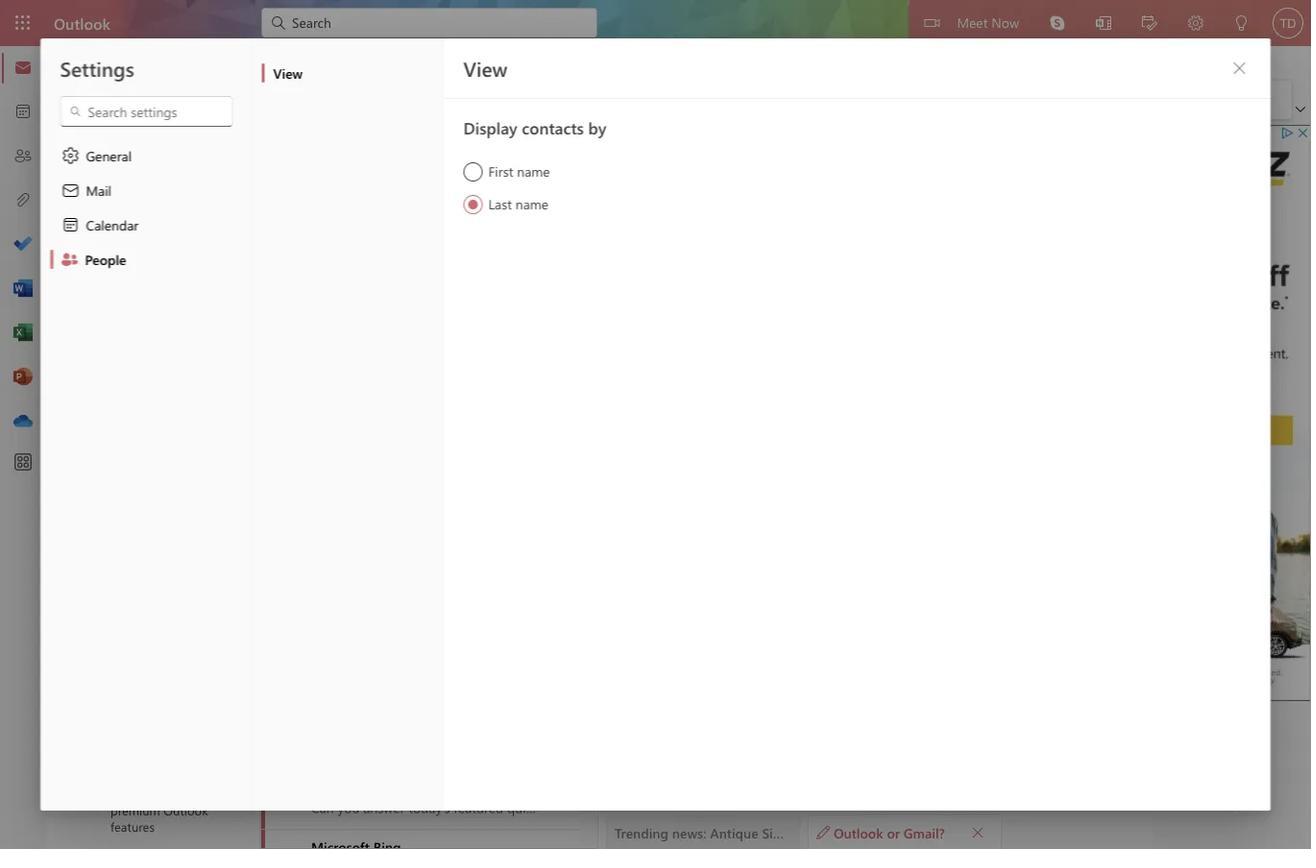 Task type: describe. For each thing, give the bounding box(es) containing it.
decrease indent image
[[764, 90, 802, 110]]

calendar
[[86, 216, 139, 234]]

temu
[[311, 199, 344, 217]]

legendary monsters quiz
[[311, 355, 461, 373]]

disqualify
[[549, 511, 608, 529]]

to do image
[[13, 235, 33, 255]]

mail
[[86, 181, 111, 199]]

home button
[[96, 46, 160, 76]]

powerless
[[438, 702, 496, 720]]

word image
[[13, 280, 33, 299]]

files image
[[13, 191, 33, 210]]

help
[[234, 52, 262, 70]]

from…
[[655, 511, 695, 529]]

our
[[382, 433, 403, 451]]

basic text group
[[200, 81, 917, 119]]

 for  button in reading pane main content
[[972, 826, 985, 839]]

 button
[[430, 85, 468, 115]]

 button inside reading pane main content
[[965, 819, 992, 846]]

1 tree from the top
[[70, 121, 225, 167]]


[[61, 215, 80, 234]]

temu clearance only today - insanely low prices
[[311, 199, 610, 217]]

legendary
[[311, 355, 374, 373]]

view button
[[262, 56, 443, 90]]

trending news: putin powerless to complain about china… and more
[[311, 702, 720, 720]]

tab list containing home
[[95, 46, 660, 76]]

reading pane main content
[[599, 120, 1153, 850]]

meet now
[[958, 13, 1020, 31]]

 button
[[506, 85, 545, 115]]

today
[[443, 199, 479, 217]]

name for last name
[[516, 195, 549, 213]]

-
[[483, 199, 488, 217]]

 button inside view tab panel
[[1225, 53, 1256, 84]]

low
[[546, 199, 571, 217]]

only
[[411, 199, 440, 217]]


[[114, 254, 134, 273]]

contacts
[[522, 116, 584, 138]]

china…
[[616, 702, 660, 720]]

increase indent image
[[802, 90, 841, 110]]

format text button
[[424, 46, 521, 76]]

name for first name
[[517, 162, 550, 180]]

what…
[[652, 277, 693, 295]]

updates
[[311, 433, 362, 451]]

by
[[589, 116, 607, 138]]

format
[[439, 52, 481, 70]]

view inside button
[[273, 64, 303, 82]]

view heading
[[464, 55, 508, 82]]

 button
[[80, 167, 112, 203]]


[[162, 90, 182, 110]]

gmail?
[[904, 824, 945, 842]]

message button
[[277, 46, 359, 76]]

court
[[511, 511, 546, 529]]

trending for trending news: should supreme court disqualify trump from… and more
[[311, 511, 365, 529]]

0 vertical spatial more
[[723, 277, 754, 295]]


[[66, 53, 86, 74]]

outlook for or
[[834, 824, 884, 842]]

display
[[464, 116, 518, 138]]

display contacts by
[[464, 116, 607, 138]]

about
[[576, 702, 612, 720]]

text
[[484, 52, 507, 70]]

 button
[[1170, 85, 1208, 115]]


[[478, 90, 497, 110]]

insanely
[[492, 199, 542, 217]]

calendar image
[[13, 103, 33, 122]]


[[649, 90, 668, 110]]

format text
[[439, 52, 507, 70]]

inbox
[[141, 216, 176, 234]]

putin
[[403, 702, 434, 720]]

numbering image
[[726, 90, 764, 110]]

antique
[[403, 277, 450, 295]]

general
[[86, 147, 132, 164]]

outlook link
[[54, 0, 110, 46]]


[[439, 90, 458, 110]]

or
[[887, 824, 900, 842]]

clearance
[[348, 199, 407, 217]]

complain
[[515, 702, 572, 720]]

left-rail-appbar navigation
[[4, 46, 42, 444]]

 outlook or gmail?
[[817, 824, 945, 842]]

 button
[[153, 85, 191, 115]]

trending for trending news: antique singer sewing machine values & what… and more
[[311, 277, 363, 295]]


[[61, 146, 80, 165]]

 inbox
[[114, 215, 176, 234]]

outlook for features
[[164, 802, 208, 819]]

dialog containing settings
[[0, 0, 1312, 850]]

onedrive image
[[13, 412, 33, 431]]

trending news: antique singer sewing machine values & what… and more
[[311, 277, 754, 295]]

Search settings search field
[[82, 102, 213, 121]]

supreme
[[453, 511, 507, 529]]



Task type: locate. For each thing, give the bounding box(es) containing it.
application containing settings
[[0, 0, 1312, 850]]

outlook inside premium outlook features
[[164, 802, 208, 819]]

 button right tags group
[[1225, 53, 1256, 84]]

terms
[[407, 433, 441, 451]]

2 tree from the top
[[70, 206, 225, 821]]

trending up legendary
[[311, 277, 363, 295]]

first name
[[489, 162, 550, 180]]

bullets image
[[687, 90, 726, 110]]

to
[[365, 433, 378, 451], [499, 702, 512, 720]]

clipboard group
[[59, 81, 191, 119]]

and right from…
[[699, 511, 722, 529]]

outlook
[[54, 12, 110, 33], [164, 802, 208, 819], [834, 824, 884, 842]]

1 horizontal spatial outlook
[[164, 802, 208, 819]]

2 vertical spatial trending
[[311, 702, 363, 720]]

 inside view tab panel
[[1232, 61, 1248, 76]]

1 horizontal spatial  button
[[1225, 53, 1256, 84]]


[[61, 181, 80, 200]]

2 horizontal spatial outlook
[[834, 824, 884, 842]]

last name
[[489, 195, 549, 213]]

excel image
[[13, 324, 33, 343]]

monsters
[[377, 355, 432, 373]]

updates to our terms of use
[[311, 433, 482, 451]]


[[60, 250, 79, 269]]

1 vertical spatial name
[[516, 195, 549, 213]]

3 trending from the top
[[311, 702, 363, 720]]

include group
[[981, 81, 1122, 119]]

singer
[[454, 277, 492, 295]]

trump
[[612, 511, 651, 529]]

0 vertical spatial news:
[[367, 277, 400, 295]]

use
[[461, 433, 482, 451]]

1 horizontal spatial 
[[1232, 61, 1248, 76]]

0 vertical spatial trending
[[311, 277, 363, 295]]

0 vertical spatial and
[[697, 277, 719, 295]]

outlook inside banner
[[54, 12, 110, 33]]

home
[[110, 52, 146, 70]]

more
[[723, 277, 754, 295], [726, 511, 758, 529], [689, 702, 720, 720]]

sewing
[[495, 277, 538, 295]]

view inside tab panel
[[464, 55, 508, 82]]

message list list box
[[261, 171, 758, 850]]

0 vertical spatial outlook
[[54, 12, 110, 33]]

0 vertical spatial  button
[[1225, 53, 1256, 84]]

name right last in the left of the page
[[516, 195, 549, 213]]

outlook right premium
[[164, 802, 208, 819]]

and for trending news: putin powerless to complain about china… and more
[[663, 702, 686, 720]]

settings
[[60, 55, 134, 82]]

1 vertical spatial and
[[699, 511, 722, 529]]

0 horizontal spatial outlook
[[54, 12, 110, 33]]

outlook left or on the bottom of the page
[[834, 824, 884, 842]]

 for  button in view tab panel
[[1232, 61, 1248, 76]]


[[69, 105, 82, 118]]

 button
[[57, 47, 95, 80]]


[[89, 177, 105, 193]]


[[114, 215, 134, 234]]

news: for should
[[369, 511, 403, 529]]

2 vertical spatial news:
[[367, 702, 400, 720]]

1 vertical spatial trending
[[311, 511, 365, 529]]

document containing settings
[[0, 0, 1312, 850]]

and right what…
[[697, 277, 719, 295]]

news: for putin
[[367, 702, 400, 720]]

1 horizontal spatial view
[[464, 55, 508, 82]]

more right china…
[[689, 702, 720, 720]]

help button
[[220, 46, 276, 76]]

name right first
[[517, 162, 550, 180]]

1 horizontal spatial to
[[499, 702, 512, 720]]

news: left the antique
[[367, 277, 400, 295]]

 tree item
[[70, 206, 225, 244]]

and right china…
[[663, 702, 686, 720]]

people
[[85, 250, 126, 268]]


[[1141, 90, 1160, 110]]

trending for trending news: putin powerless to complain about china… and more
[[311, 702, 363, 720]]


[[1232, 61, 1248, 76], [972, 826, 985, 839]]

premium outlook features button
[[70, 759, 260, 850]]

0 vertical spatial 
[[1232, 61, 1248, 76]]

premium outlook features
[[111, 802, 208, 835]]

powerpoint image
[[13, 368, 33, 387]]

prices
[[574, 199, 610, 217]]

1 trending from the top
[[311, 277, 363, 295]]


[[516, 90, 535, 110]]

more right from…
[[726, 511, 758, 529]]

0 vertical spatial tree
[[70, 121, 225, 167]]

to left our
[[365, 433, 378, 451]]

outlook up 
[[54, 12, 110, 33]]


[[817, 826, 830, 839]]

more for trending news: should supreme court disqualify trump from… and more
[[726, 511, 758, 529]]

outlook banner
[[0, 0, 1312, 46]]

1 vertical spatial to
[[499, 702, 512, 720]]

 button
[[639, 85, 678, 115]]

message list section
[[261, 123, 758, 850]]

more right what…
[[723, 277, 754, 295]]

meet
[[958, 13, 988, 31]]

 button right gmail?
[[965, 819, 992, 846]]

 button
[[1225, 53, 1256, 84], [965, 819, 992, 846]]

1 vertical spatial 
[[972, 826, 985, 839]]

values
[[596, 277, 634, 295]]

to left complain
[[499, 702, 512, 720]]

should
[[407, 511, 449, 529]]

 button
[[1131, 85, 1170, 115]]

0 horizontal spatial view
[[273, 64, 303, 82]]

trending down updates
[[311, 511, 365, 529]]

premium
[[111, 802, 160, 819]]

trending
[[311, 277, 363, 295], [311, 511, 365, 529], [311, 702, 363, 720]]

application
[[0, 0, 1312, 850]]

now
[[992, 13, 1020, 31]]

last
[[489, 195, 512, 213]]

news: left the should
[[369, 511, 403, 529]]

first
[[489, 162, 514, 180]]

trending left putin
[[311, 702, 363, 720]]

of
[[445, 433, 457, 451]]

1 vertical spatial tree
[[70, 206, 225, 821]]

2 vertical spatial and
[[663, 702, 686, 720]]

2 vertical spatial outlook
[[834, 824, 884, 842]]

machine
[[542, 277, 592, 295]]

name
[[517, 162, 550, 180], [516, 195, 549, 213]]

 inside reading pane main content
[[972, 826, 985, 839]]

view tab panel
[[444, 38, 1271, 811]]

outlook inside reading pane main content
[[834, 824, 884, 842]]

news: left putin
[[367, 702, 400, 720]]

0 horizontal spatial 
[[972, 826, 985, 839]]

and for trending news: should supreme court disqualify trump from… and more
[[699, 511, 722, 529]]

mail image
[[13, 59, 33, 78]]

settings tab list
[[41, 38, 252, 811]]

dialog
[[0, 0, 1312, 850]]

tab list
[[95, 46, 660, 76]]

Select a conversation checkbox
[[265, 830, 311, 850]]

more apps image
[[13, 454, 33, 473]]

2 trending from the top
[[311, 511, 365, 529]]

news:
[[367, 277, 400, 295], [369, 511, 403, 529], [367, 702, 400, 720]]

and
[[697, 277, 719, 295], [699, 511, 722, 529], [663, 702, 686, 720]]

settings heading
[[60, 55, 134, 82]]

tags group
[[1131, 81, 1208, 119]]

1 vertical spatial  button
[[965, 819, 992, 846]]

0 horizontal spatial  button
[[965, 819, 992, 846]]

quiz
[[436, 355, 461, 373]]

news: for antique
[[367, 277, 400, 295]]

view
[[464, 55, 508, 82], [273, 64, 303, 82]]

1 vertical spatial news:
[[369, 511, 403, 529]]

message
[[291, 52, 345, 70]]

tree containing 
[[70, 206, 225, 821]]

2 vertical spatial more
[[689, 702, 720, 720]]

document
[[0, 0, 1312, 850]]

0 vertical spatial name
[[517, 162, 550, 180]]

features
[[111, 818, 155, 835]]

 calendar
[[61, 215, 139, 234]]

1 vertical spatial outlook
[[164, 802, 208, 819]]

 button
[[468, 85, 506, 115]]

 mail
[[61, 181, 111, 200]]

people image
[[13, 147, 33, 166]]

0 horizontal spatial to
[[365, 433, 378, 451]]


[[925, 15, 940, 31]]

tree
[[70, 121, 225, 167], [70, 206, 225, 821]]

1 vertical spatial more
[[726, 511, 758, 529]]

&
[[637, 277, 648, 295]]

more for trending news: putin powerless to complain about china… and more
[[689, 702, 720, 720]]

0 vertical spatial to
[[365, 433, 378, 451]]


[[1179, 90, 1198, 110]]



Task type: vqa. For each thing, say whether or not it's contained in the screenshot.
provide
no



